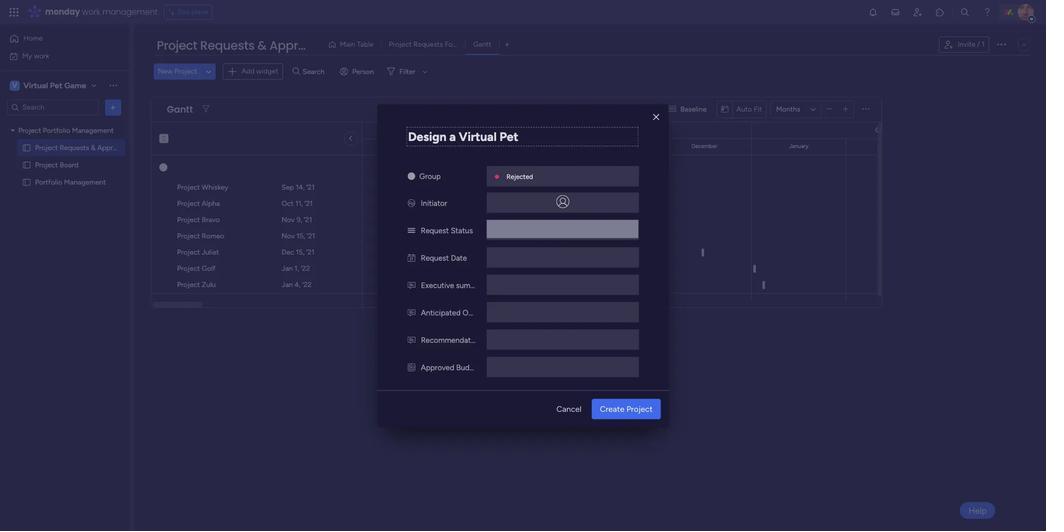 Task type: locate. For each thing, give the bounding box(es) containing it.
0 vertical spatial jan
[[282, 264, 293, 273]]

1 vertical spatial gantt
[[167, 103, 193, 116]]

gantt left add view icon
[[473, 40, 492, 49]]

1 request from the top
[[421, 226, 449, 235]]

1 v2 long text column image from the top
[[408, 281, 415, 290]]

1
[[982, 40, 985, 49]]

person
[[352, 67, 374, 76]]

1 vertical spatial portfolio
[[35, 178, 62, 187]]

15, right dec on the left top
[[296, 248, 305, 257]]

new
[[158, 67, 173, 76]]

v2 long text column image
[[408, 281, 415, 290], [408, 308, 415, 317], [408, 335, 415, 345]]

0 vertical spatial approvals
[[269, 37, 330, 54]]

2 request from the top
[[421, 253, 449, 262]]

project up project bravo
[[177, 199, 200, 208]]

1 vertical spatial pet
[[500, 129, 519, 144]]

virtual right a
[[459, 129, 497, 144]]

q4
[[598, 126, 608, 134]]

project golf
[[177, 264, 215, 273]]

project requests & approvals up board
[[35, 143, 129, 152]]

1 horizontal spatial 2021
[[610, 126, 625, 134]]

requests for the project requests form button
[[414, 40, 443, 49]]

1 vertical spatial request
[[421, 253, 449, 262]]

jan 4, '22
[[282, 281, 312, 289]]

project up new project
[[157, 37, 197, 54]]

'21 right 14,
[[307, 183, 315, 192]]

public board image
[[22, 160, 31, 170]]

workspace selection element
[[10, 79, 88, 92]]

virtual inside dialog
[[459, 129, 497, 144]]

v2 long text column image left executive on the left of page
[[408, 281, 415, 290]]

1 horizontal spatial approvals
[[269, 37, 330, 54]]

work right my at top left
[[34, 52, 49, 60]]

1 horizontal spatial work
[[82, 6, 100, 18]]

project up project board at the left top of page
[[35, 143, 58, 152]]

dec
[[282, 248, 294, 257]]

cancel button
[[549, 399, 590, 419]]

budget
[[456, 363, 481, 372]]

15, down 9,
[[297, 232, 305, 241]]

0 horizontal spatial pet
[[50, 80, 62, 90]]

15,
[[297, 232, 305, 241], [296, 248, 305, 257]]

0 horizontal spatial requests
[[60, 143, 89, 152]]

approvals left june
[[97, 143, 129, 152]]

0 vertical spatial 15,
[[297, 232, 305, 241]]

nov
[[282, 216, 295, 224], [282, 232, 295, 241]]

v2 collapse up image
[[159, 138, 168, 144]]

portfolio down project board at the left top of page
[[35, 178, 62, 187]]

1 vertical spatial v2 long text column image
[[408, 308, 415, 317]]

recommendation
[[421, 335, 482, 345]]

1 vertical spatial '22
[[302, 281, 312, 289]]

'21 down nov 15, '21
[[306, 248, 315, 257]]

/
[[978, 40, 980, 49]]

gantt
[[473, 40, 492, 49], [167, 103, 193, 116]]

auto fit button
[[733, 101, 766, 118]]

portfolio
[[43, 126, 70, 135], [35, 178, 62, 187]]

project right public board image
[[35, 161, 58, 169]]

work inside my work button
[[34, 52, 49, 60]]

2 public board image from the top
[[22, 177, 31, 187]]

project inside "button"
[[627, 404, 653, 414]]

invite / 1
[[958, 40, 985, 49]]

public board image down public board image
[[22, 177, 31, 187]]

v2 today image
[[722, 105, 729, 113]]

close image
[[653, 113, 660, 121]]

1 vertical spatial management
[[64, 178, 106, 187]]

add widget
[[242, 67, 278, 76]]

1 horizontal spatial project requests & approvals
[[157, 37, 330, 54]]

project requests & approvals up add
[[157, 37, 330, 54]]

1 vertical spatial jan
[[282, 281, 293, 289]]

requests
[[200, 37, 255, 54], [414, 40, 443, 49], [60, 143, 89, 152]]

requests inside the project requests form button
[[414, 40, 443, 49]]

gantt inside gantt button
[[473, 40, 492, 49]]

pet left game at the top left of the page
[[50, 80, 62, 90]]

main table button
[[324, 37, 381, 53]]

v2 status image
[[408, 226, 415, 235]]

virtual right the v in the left top of the page
[[23, 80, 48, 90]]

Project Requests & Approvals field
[[154, 37, 330, 54]]

see
[[177, 8, 190, 16]]

'22 for jan 4, '22
[[302, 281, 312, 289]]

summary
[[456, 281, 487, 290]]

& up the add widget
[[258, 37, 267, 54]]

v2 multiple person column image
[[408, 198, 415, 208]]

& down the project portfolio management
[[91, 143, 96, 152]]

work for my
[[34, 52, 49, 60]]

arrow down image
[[419, 66, 431, 78]]

1 nov from the top
[[282, 216, 295, 224]]

auto fit
[[737, 105, 762, 114]]

october
[[508, 143, 529, 150]]

2 jan from the top
[[282, 281, 293, 289]]

work right monday
[[82, 6, 100, 18]]

1 horizontal spatial pet
[[500, 129, 519, 144]]

v2 sun image
[[408, 172, 415, 181]]

1 vertical spatial nov
[[282, 232, 295, 241]]

create
[[600, 404, 625, 414]]

invite / 1 button
[[939, 37, 990, 53]]

dapulse date column image
[[408, 253, 415, 262]]

0 horizontal spatial 2021
[[330, 126, 345, 134]]

jan for jan 1, '22
[[282, 264, 293, 273]]

v2 long text column image left the anticipated
[[408, 308, 415, 317]]

approvals
[[269, 37, 330, 54], [97, 143, 129, 152]]

1 vertical spatial &
[[91, 143, 96, 152]]

notifications image
[[868, 7, 878, 17]]

group
[[419, 172, 441, 181]]

requests inside the project requests & approvals field
[[200, 37, 255, 54]]

'21
[[307, 183, 315, 192], [305, 199, 313, 208], [304, 216, 312, 224], [307, 232, 315, 241], [306, 248, 315, 257]]

v2 minus image
[[827, 106, 832, 113]]

project requests & approvals
[[157, 37, 330, 54], [35, 143, 129, 152]]

'21 for dec 15, '21
[[306, 248, 315, 257]]

0 vertical spatial work
[[82, 6, 100, 18]]

sep
[[282, 183, 294, 192]]

request right dapulse date column icon at left top
[[421, 253, 449, 262]]

requests up board
[[60, 143, 89, 152]]

nov for nov 9, '21
[[282, 216, 295, 224]]

public board image
[[22, 143, 31, 153], [22, 177, 31, 187]]

table
[[357, 40, 374, 49]]

juliet
[[202, 248, 219, 257]]

requests up angle down image
[[200, 37, 255, 54]]

2021
[[330, 126, 345, 134], [610, 126, 625, 134]]

2 v2 long text column image from the top
[[408, 308, 415, 317]]

management
[[72, 126, 114, 135], [64, 178, 106, 187]]

public board image for project requests & approvals
[[22, 143, 31, 153]]

jan left 4,
[[282, 281, 293, 289]]

2 horizontal spatial requests
[[414, 40, 443, 49]]

v2 collapse down image
[[159, 130, 168, 137]]

virtual
[[23, 80, 48, 90], [459, 129, 497, 144]]

request
[[421, 226, 449, 235], [421, 253, 449, 262]]

0 vertical spatial public board image
[[22, 143, 31, 153]]

nov 15, '21
[[282, 232, 315, 241]]

2 vertical spatial v2 long text column image
[[408, 335, 415, 345]]

management down board
[[64, 178, 106, 187]]

1 jan from the top
[[282, 264, 293, 273]]

project up filter popup button
[[389, 40, 412, 49]]

Search in workspace field
[[21, 102, 85, 113]]

0 vertical spatial &
[[258, 37, 267, 54]]

'21 right 9,
[[304, 216, 312, 224]]

v2 long text column image for anticipated
[[408, 308, 415, 317]]

management
[[102, 6, 158, 18]]

v2 long text column image for executive
[[408, 281, 415, 290]]

my work
[[22, 52, 49, 60]]

&
[[258, 37, 267, 54], [91, 143, 96, 152]]

'21 for sep 14, '21
[[307, 183, 315, 192]]

1 vertical spatial virtual
[[459, 129, 497, 144]]

pet inside dialog
[[500, 129, 519, 144]]

public board image for portfolio management
[[22, 177, 31, 187]]

jan for jan 4, '22
[[282, 281, 293, 289]]

'21 up dec 15, '21
[[307, 232, 315, 241]]

'21 for nov 15, '21
[[307, 232, 315, 241]]

15, for nov
[[297, 232, 305, 241]]

0 horizontal spatial virtual
[[23, 80, 48, 90]]

help image
[[983, 7, 993, 17]]

1 vertical spatial approvals
[[97, 143, 129, 152]]

project portfolio management
[[18, 126, 114, 135]]

'22
[[301, 264, 310, 273], [302, 281, 312, 289]]

november
[[599, 143, 625, 150]]

1 horizontal spatial virtual
[[459, 129, 497, 144]]

project requests form button
[[381, 37, 466, 53]]

nov 9, '21
[[282, 216, 312, 224]]

'22 right 1,
[[301, 264, 310, 273]]

project right create
[[627, 404, 653, 414]]

1 horizontal spatial gantt
[[473, 40, 492, 49]]

project requests & approvals inside field
[[157, 37, 330, 54]]

project right new
[[174, 67, 197, 76]]

nov for nov 15, '21
[[282, 232, 295, 241]]

1 vertical spatial project requests & approvals
[[35, 143, 129, 152]]

portfolio down search in workspace field
[[43, 126, 70, 135]]

0 vertical spatial nov
[[282, 216, 295, 224]]

0 vertical spatial pet
[[50, 80, 62, 90]]

0 horizontal spatial gantt
[[167, 103, 193, 116]]

v2 long text column image up dapulse numbers column image
[[408, 335, 415, 345]]

0 vertical spatial gantt
[[473, 40, 492, 49]]

work for monday
[[82, 6, 100, 18]]

pet
[[50, 80, 62, 90], [500, 129, 519, 144]]

person button
[[336, 64, 380, 80]]

gantt left v2 funnel icon
[[167, 103, 193, 116]]

project alpha
[[177, 199, 220, 208]]

baseline button
[[664, 101, 713, 117]]

work
[[82, 6, 100, 18], [34, 52, 49, 60]]

requests left form
[[414, 40, 443, 49]]

1 public board image from the top
[[22, 143, 31, 153]]

0 vertical spatial v2 long text column image
[[408, 281, 415, 290]]

gantt button
[[466, 37, 499, 53]]

list box
[[0, 120, 129, 328]]

1 horizontal spatial &
[[258, 37, 267, 54]]

months
[[777, 105, 801, 113]]

approvals up v2 search icon
[[269, 37, 330, 54]]

jan left 1,
[[282, 264, 293, 273]]

'21 right 11, on the left top
[[305, 199, 313, 208]]

project up project zulu
[[177, 264, 200, 273]]

1 horizontal spatial requests
[[200, 37, 255, 54]]

2 nov from the top
[[282, 232, 295, 241]]

project board
[[35, 161, 78, 169]]

0 vertical spatial '22
[[301, 264, 310, 273]]

14,
[[296, 183, 305, 192]]

nov up dec on the left top
[[282, 232, 295, 241]]

0 horizontal spatial approvals
[[97, 143, 129, 152]]

0 horizontal spatial &
[[91, 143, 96, 152]]

option
[[0, 121, 129, 123]]

0 vertical spatial project requests & approvals
[[157, 37, 330, 54]]

v
[[12, 81, 17, 90]]

portfolio management
[[35, 178, 106, 187]]

new project
[[158, 67, 197, 76]]

'22 right 4,
[[302, 281, 312, 289]]

executive summary
[[421, 281, 487, 290]]

management up board
[[72, 126, 114, 135]]

1 vertical spatial 15,
[[296, 248, 305, 257]]

project
[[157, 37, 197, 54], [389, 40, 412, 49], [174, 67, 197, 76], [18, 126, 41, 135], [35, 143, 58, 152], [35, 161, 58, 169], [177, 183, 200, 192], [177, 199, 200, 208], [177, 216, 200, 224], [177, 232, 200, 241], [177, 248, 200, 257], [177, 264, 200, 273], [177, 281, 200, 289], [627, 404, 653, 414]]

0 vertical spatial request
[[421, 226, 449, 235]]

nov left 9,
[[282, 216, 295, 224]]

0 vertical spatial virtual
[[23, 80, 48, 90]]

pet up rejected
[[500, 129, 519, 144]]

0 horizontal spatial work
[[34, 52, 49, 60]]

widget
[[256, 67, 278, 76]]

1 vertical spatial public board image
[[22, 177, 31, 187]]

auto
[[737, 105, 752, 114]]

june
[[140, 143, 152, 150]]

bravo
[[202, 216, 220, 224]]

1 vertical spatial work
[[34, 52, 49, 60]]

public board image up public board image
[[22, 143, 31, 153]]

fit
[[754, 105, 762, 114]]

september
[[412, 143, 440, 150]]

request right v2 status image
[[421, 226, 449, 235]]

jan 1, '22
[[282, 264, 310, 273]]



Task type: vqa. For each thing, say whether or not it's contained in the screenshot.
Sprint 1 field
no



Task type: describe. For each thing, give the bounding box(es) containing it.
more dots image
[[863, 106, 870, 113]]

game
[[64, 80, 86, 90]]

3 v2 long text column image from the top
[[408, 335, 415, 345]]

v2 funnel image
[[203, 106, 209, 113]]

requests for the project requests & approvals field
[[200, 37, 255, 54]]

james peterson image
[[1018, 4, 1034, 20]]

apps image
[[935, 7, 945, 17]]

plans
[[191, 8, 208, 16]]

whiskey
[[202, 183, 228, 192]]

project requests form
[[389, 40, 461, 49]]

invite
[[958, 40, 976, 49]]

1,
[[295, 264, 299, 273]]

board
[[60, 161, 78, 169]]

home button
[[6, 30, 109, 47]]

project juliet
[[177, 248, 219, 257]]

& inside list box
[[91, 143, 96, 152]]

project down project alpha
[[177, 216, 200, 224]]

'21 for nov 9, '21
[[304, 216, 312, 224]]

requests inside list box
[[60, 143, 89, 152]]

'22 for jan 1, '22
[[301, 264, 310, 273]]

see plans button
[[164, 5, 213, 20]]

workspace image
[[10, 80, 20, 91]]

sep 14, '21
[[282, 183, 315, 192]]

project inside button
[[389, 40, 412, 49]]

1 2021 from the left
[[330, 126, 345, 134]]

project up project golf
[[177, 248, 200, 257]]

filter button
[[383, 64, 431, 80]]

project whiskey
[[177, 183, 228, 192]]

approvals inside field
[[269, 37, 330, 54]]

project right 'caret down' image
[[18, 126, 41, 135]]

filter
[[399, 67, 416, 76]]

approved budget
[[421, 363, 481, 372]]

0 vertical spatial portfolio
[[43, 126, 70, 135]]

project up project juliet
[[177, 232, 200, 241]]

status
[[451, 226, 473, 235]]

home
[[23, 34, 43, 43]]

request date
[[421, 253, 467, 262]]

2 2021 from the left
[[610, 126, 625, 134]]

dec 15, '21
[[282, 248, 315, 257]]

december
[[692, 143, 718, 150]]

project inside field
[[157, 37, 197, 54]]

request for request status
[[421, 226, 449, 235]]

anticipated outcomes
[[421, 308, 498, 317]]

list box containing project portfolio management
[[0, 120, 129, 328]]

caret down image
[[11, 127, 15, 134]]

january
[[789, 143, 809, 150]]

project zulu
[[177, 281, 216, 289]]

rejected
[[507, 173, 533, 180]]

main
[[340, 40, 355, 49]]

4,
[[295, 281, 301, 289]]

project inside button
[[174, 67, 197, 76]]

help button
[[960, 502, 996, 519]]

q4 2021
[[598, 126, 625, 134]]

virtual pet game
[[23, 80, 86, 90]]

see plans
[[177, 8, 208, 16]]

design a virtual pet
[[408, 129, 519, 144]]

project romeo
[[177, 232, 224, 241]]

my work button
[[6, 48, 109, 64]]

virtual inside workspace selection element
[[23, 80, 48, 90]]

angle down image
[[206, 68, 211, 75]]

executive
[[421, 281, 454, 290]]

add widget button
[[223, 63, 283, 80]]

my
[[22, 52, 32, 60]]

dapulse numbers column image
[[408, 363, 415, 372]]

project down project golf
[[177, 281, 200, 289]]

select product image
[[9, 7, 19, 17]]

request status
[[421, 226, 473, 235]]

create project button
[[592, 399, 661, 419]]

11,
[[295, 199, 303, 208]]

9,
[[297, 216, 302, 224]]

project up project alpha
[[177, 183, 200, 192]]

q1
[[875, 126, 884, 134]]

v2 search image
[[293, 66, 300, 77]]

new project button
[[154, 64, 201, 80]]

15, for dec
[[296, 248, 305, 257]]

romeo
[[202, 232, 224, 241]]

inbox image
[[891, 7, 901, 17]]

zulu
[[202, 281, 216, 289]]

0 horizontal spatial project requests & approvals
[[35, 143, 129, 152]]

& inside field
[[258, 37, 267, 54]]

anticipated
[[421, 308, 461, 317]]

design
[[408, 129, 447, 144]]

add view image
[[505, 41, 509, 48]]

v2 plus image
[[843, 106, 849, 113]]

design a virtual pet dialog
[[377, 104, 669, 427]]

pet inside workspace selection element
[[50, 80, 62, 90]]

invite members image
[[913, 7, 923, 17]]

create project
[[600, 404, 653, 414]]

outcomes
[[463, 308, 498, 317]]

search everything image
[[960, 7, 970, 17]]

add
[[242, 67, 255, 76]]

golf
[[202, 264, 215, 273]]

initiator
[[421, 198, 447, 208]]

alpha
[[202, 199, 220, 208]]

0 vertical spatial management
[[72, 126, 114, 135]]

help
[[969, 506, 987, 516]]

monday
[[45, 6, 80, 18]]

cancel
[[557, 404, 582, 414]]

'21 for oct 11, '21
[[305, 199, 313, 208]]

request for request date
[[421, 253, 449, 262]]

Search field
[[300, 65, 331, 79]]

baseline
[[681, 105, 707, 114]]

oct
[[282, 199, 294, 208]]

approved
[[421, 363, 454, 372]]

date
[[451, 253, 467, 262]]

february
[[878, 143, 900, 150]]

form
[[445, 40, 461, 49]]

a
[[450, 129, 456, 144]]



